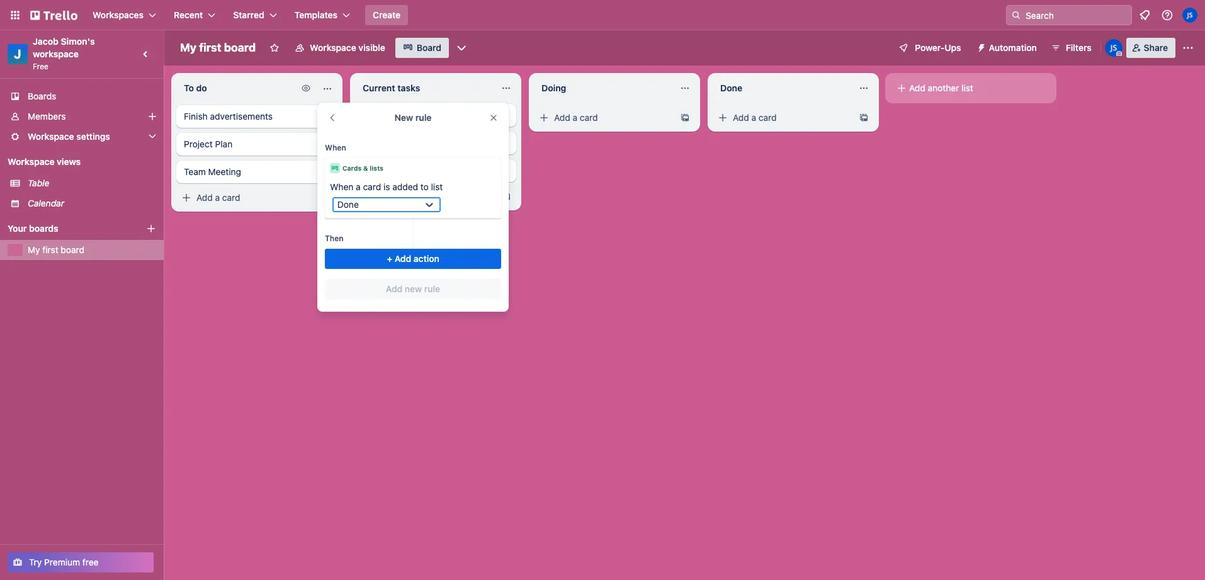 Task type: describe. For each thing, give the bounding box(es) containing it.
lists
[[370, 164, 384, 172]]

add new rule
[[386, 284, 441, 294]]

finish advertisements link for to do text field
[[176, 105, 338, 128]]

add a card for add a card link underneath lists
[[376, 191, 419, 202]]

power-ups button
[[890, 38, 969, 58]]

0 horizontal spatial my
[[28, 244, 40, 255]]

search image
[[1012, 10, 1022, 20]]

then
[[325, 234, 344, 243]]

free
[[33, 62, 49, 71]]

calendar
[[28, 198, 64, 209]]

rule inside add new rule button
[[425, 284, 441, 294]]

open information menu image
[[1162, 9, 1174, 21]]

create button
[[365, 5, 408, 25]]

Current tasks text field
[[355, 78, 494, 98]]

add board image
[[146, 224, 156, 234]]

my first board link
[[28, 244, 156, 256]]

finish for to do text field
[[184, 111, 208, 122]]

meeting for current tasks 'text field'
[[387, 165, 420, 176]]

workspace for workspace visible
[[310, 42, 356, 53]]

team meeting for to do text field
[[184, 166, 241, 177]]

team meeting for current tasks 'text field'
[[363, 165, 420, 176]]

add down doing text box
[[554, 112, 571, 123]]

primary element
[[0, 0, 1206, 30]]

when for when a card is added to list
[[330, 181, 354, 192]]

a down cards & lists
[[356, 181, 361, 192]]

add new rule button
[[325, 279, 502, 299]]

boards
[[29, 223, 58, 234]]

try premium free button
[[8, 553, 154, 573]]

a for add a card link underneath lists
[[394, 191, 399, 202]]

your boards
[[8, 223, 58, 234]]

advertisements for to do text field
[[210, 111, 273, 122]]

jacob simon (jacobsimon16) image
[[1183, 8, 1198, 23]]

card for add a card link under the done text field
[[759, 112, 777, 123]]

team meeting link for add a card link underneath lists
[[355, 159, 517, 182]]

add right +
[[395, 253, 412, 264]]

filters button
[[1048, 38, 1096, 58]]

1 vertical spatial first
[[42, 244, 58, 255]]

members link
[[0, 106, 164, 127]]

project
[[184, 139, 213, 149]]

try
[[29, 557, 42, 568]]

table link
[[28, 177, 156, 190]]

recent
[[174, 9, 203, 20]]

is
[[384, 181, 390, 192]]

Board name text field
[[174, 38, 262, 58]]

meeting for to do text field
[[208, 166, 241, 177]]

add left another
[[910, 83, 926, 93]]

j
[[14, 47, 21, 61]]

recent button
[[166, 5, 223, 25]]

workspace
[[33, 49, 79, 59]]

Search field
[[1022, 6, 1132, 25]]

create from template… image
[[502, 192, 512, 202]]

finish advertisements link for current tasks 'text field'
[[355, 104, 517, 127]]

workspaces button
[[85, 5, 164, 25]]

jacob
[[33, 36, 59, 47]]

jacob simon's workspace link
[[33, 36, 97, 59]]

a for add a card link under doing text box
[[573, 112, 578, 123]]

board inside text box
[[224, 41, 256, 54]]

card for add a card link underneath lists
[[401, 191, 419, 202]]

card left is
[[363, 181, 381, 192]]

ups
[[945, 42, 962, 53]]

+
[[387, 253, 393, 264]]

create
[[373, 9, 401, 20]]

cards & lists
[[343, 164, 384, 172]]

create from template… image for add a card link under doing text box
[[680, 113, 691, 123]]

premium
[[44, 557, 80, 568]]

workspaces
[[93, 9, 144, 20]]

workspace views
[[8, 156, 81, 167]]

team for team meeting link related to add a card link underneath lists
[[363, 165, 385, 176]]

workspace for workspace views
[[8, 156, 55, 167]]

customize views image
[[455, 42, 468, 54]]

try premium free
[[29, 557, 99, 568]]

sm image inside add another list link
[[896, 82, 909, 95]]

boards
[[28, 91, 56, 101]]

plan
[[215, 139, 233, 149]]

new
[[405, 284, 422, 294]]

share
[[1145, 42, 1169, 53]]

boards link
[[0, 86, 164, 106]]

done
[[338, 199, 359, 210]]

project plan link
[[176, 133, 338, 156]]

automation
[[990, 42, 1038, 53]]

add another list link
[[891, 78, 1052, 98]]

table
[[28, 178, 49, 188]]

views
[[57, 156, 81, 167]]

finish for current tasks 'text field'
[[363, 110, 387, 120]]

Doing text field
[[534, 78, 673, 98]]

first inside board name text box
[[199, 41, 221, 54]]

add left added
[[376, 191, 392, 202]]

add a card link down the done text field
[[713, 109, 854, 127]]



Task type: locate. For each thing, give the bounding box(es) containing it.
2 horizontal spatial sm image
[[972, 38, 990, 55]]

1 horizontal spatial my
[[180, 41, 197, 54]]

0 horizontal spatial finish advertisements
[[184, 111, 273, 122]]

advertisements down current tasks 'text field'
[[389, 110, 452, 120]]

free
[[82, 557, 99, 568]]

0 horizontal spatial meeting
[[208, 166, 241, 177]]

my
[[180, 41, 197, 54], [28, 244, 40, 255]]

filters
[[1067, 42, 1092, 53]]

1 horizontal spatial meeting
[[387, 165, 420, 176]]

0 vertical spatial my
[[180, 41, 197, 54]]

2 vertical spatial sm image
[[180, 192, 193, 204]]

added
[[393, 181, 418, 192]]

0 vertical spatial first
[[199, 41, 221, 54]]

add a card link
[[534, 109, 675, 127], [713, 109, 854, 127], [355, 188, 496, 205], [176, 189, 318, 207]]

simon's
[[61, 36, 95, 47]]

create from template… image for add a card link under the done text field
[[859, 113, 869, 123]]

jacob simon (jacobsimon16) image
[[1106, 39, 1123, 57]]

add a card link down project plan link
[[176, 189, 318, 207]]

2 horizontal spatial create from template… image
[[859, 113, 869, 123]]

workspace down members
[[28, 131, 74, 142]]

add a card for add a card link underneath project plan link
[[197, 192, 240, 203]]

add a card for add a card link under the done text field
[[733, 112, 777, 123]]

0 horizontal spatial finish
[[184, 111, 208, 122]]

star or unstar board image
[[270, 43, 280, 53]]

board down your boards with 1 items element at the top left of the page
[[61, 244, 84, 255]]

power-
[[916, 42, 945, 53]]

starred button
[[226, 5, 285, 25]]

1 vertical spatial board
[[61, 244, 84, 255]]

add a card left to at the left top of page
[[376, 191, 419, 202]]

1 horizontal spatial sm image
[[300, 82, 313, 95]]

0 horizontal spatial list
[[431, 181, 443, 192]]

sm image
[[972, 38, 990, 55], [300, 82, 313, 95], [180, 192, 193, 204]]

when
[[325, 143, 346, 152], [330, 181, 354, 192]]

0 horizontal spatial my first board
[[28, 244, 84, 255]]

a right is
[[394, 191, 399, 202]]

1 vertical spatial workspace
[[28, 131, 74, 142]]

a down doing text box
[[573, 112, 578, 123]]

finish up project
[[184, 111, 208, 122]]

0 vertical spatial rule
[[416, 112, 432, 123]]

automation button
[[972, 38, 1045, 58]]

card down the done text field
[[759, 112, 777, 123]]

list
[[962, 83, 974, 93], [431, 181, 443, 192]]

a down the done text field
[[752, 112, 757, 123]]

1 horizontal spatial advertisements
[[389, 110, 452, 120]]

meeting
[[387, 165, 420, 176], [208, 166, 241, 177]]

workspace visible button
[[287, 38, 393, 58]]

finish advertisements for to do text field
[[184, 111, 273, 122]]

first down recent popup button at the top left
[[199, 41, 221, 54]]

1 vertical spatial my first board
[[28, 244, 84, 255]]

1 vertical spatial rule
[[425, 284, 441, 294]]

0 horizontal spatial first
[[42, 244, 58, 255]]

1 horizontal spatial first
[[199, 41, 221, 54]]

0 vertical spatial when
[[325, 143, 346, 152]]

card down doing text box
[[580, 112, 598, 123]]

add inside button
[[386, 284, 403, 294]]

team meeting link down project plan link
[[176, 161, 338, 183]]

show menu image
[[1183, 42, 1195, 54]]

members
[[28, 111, 66, 122]]

team
[[363, 165, 385, 176], [184, 166, 206, 177]]

my down your boards
[[28, 244, 40, 255]]

board
[[417, 42, 442, 53]]

1 horizontal spatial my first board
[[180, 41, 256, 54]]

finish advertisements
[[363, 110, 452, 120], [184, 111, 273, 122]]

workspace inside workspace settings dropdown button
[[28, 131, 74, 142]]

workspace navigation collapse icon image
[[137, 45, 155, 63]]

a for add a card link underneath project plan link
[[215, 192, 220, 203]]

my first board down your boards with 1 items element at the top left of the page
[[28, 244, 84, 255]]

0 horizontal spatial team
[[184, 166, 206, 177]]

0 horizontal spatial team meeting
[[184, 166, 241, 177]]

finish advertisements up plan
[[184, 111, 273, 122]]

0 vertical spatial list
[[962, 83, 974, 93]]

workspace down templates popup button
[[310, 42, 356, 53]]

add left new
[[386, 284, 403, 294]]

sm image inside automation button
[[972, 38, 990, 55]]

list right another
[[962, 83, 974, 93]]

this member is an admin of this board. image
[[1117, 51, 1123, 57]]

visible
[[359, 42, 385, 53]]

0 vertical spatial my first board
[[180, 41, 256, 54]]

create from template… image
[[680, 113, 691, 123], [859, 113, 869, 123], [323, 193, 333, 203]]

add down project plan
[[197, 192, 213, 203]]

add
[[910, 83, 926, 93], [554, 112, 571, 123], [733, 112, 750, 123], [376, 191, 392, 202], [197, 192, 213, 203], [395, 253, 412, 264], [386, 284, 403, 294]]

add down the done text field
[[733, 112, 750, 123]]

my down "recent"
[[180, 41, 197, 54]]

0 vertical spatial sm image
[[972, 38, 990, 55]]

project plan
[[184, 139, 233, 149]]

my inside board name text box
[[180, 41, 197, 54]]

sm image for add a card
[[180, 192, 193, 204]]

add a card for add a card link under doing text box
[[554, 112, 598, 123]]

+ add action
[[387, 253, 440, 264]]

add a card down plan
[[197, 192, 240, 203]]

back to home image
[[30, 5, 77, 25]]

my first board down recent popup button at the top left
[[180, 41, 256, 54]]

advertisements
[[389, 110, 452, 120], [210, 111, 273, 122]]

team meeting
[[363, 165, 420, 176], [184, 166, 241, 177]]

finish advertisements link
[[355, 104, 517, 127], [176, 105, 338, 128]]

meeting down plan
[[208, 166, 241, 177]]

card down plan
[[222, 192, 240, 203]]

new rule
[[395, 112, 432, 123]]

team meeting link
[[355, 159, 517, 182], [176, 161, 338, 183]]

jacob simon's workspace free
[[33, 36, 97, 71]]

card left to at the left top of page
[[401, 191, 419, 202]]

add a card down doing text box
[[554, 112, 598, 123]]

1 horizontal spatial finish
[[363, 110, 387, 120]]

1 horizontal spatial finish advertisements
[[363, 110, 452, 120]]

share button
[[1127, 38, 1176, 58]]

when a card is added to list
[[330, 181, 443, 192]]

my first board
[[180, 41, 256, 54], [28, 244, 84, 255]]

card for add a card link underneath project plan link
[[222, 192, 240, 203]]

1 horizontal spatial create from template… image
[[680, 113, 691, 123]]

templates button
[[287, 5, 358, 25]]

starred
[[233, 9, 264, 20]]

a for add a card link under the done text field
[[752, 112, 757, 123]]

team up when a card is added to list
[[363, 165, 385, 176]]

another
[[928, 83, 960, 93]]

add a card link down lists
[[355, 188, 496, 205]]

workspace visible
[[310, 42, 385, 53]]

1 horizontal spatial team meeting link
[[355, 159, 517, 182]]

create from template… image for add a card link underneath project plan link
[[323, 193, 333, 203]]

0 horizontal spatial team meeting link
[[176, 161, 338, 183]]

to
[[421, 181, 429, 192]]

advertisements for current tasks 'text field'
[[389, 110, 452, 120]]

board down starred
[[224, 41, 256, 54]]

when up done
[[330, 181, 354, 192]]

Done text field
[[713, 78, 852, 98]]

finish advertisements link up project plan link
[[176, 105, 338, 128]]

team for team meeting link corresponding to add a card link underneath project plan link
[[184, 166, 206, 177]]

add a card
[[554, 112, 598, 123], [733, 112, 777, 123], [376, 191, 419, 202], [197, 192, 240, 203]]

card
[[580, 112, 598, 123], [759, 112, 777, 123], [363, 181, 381, 192], [401, 191, 419, 202], [222, 192, 240, 203]]

add a card down the done text field
[[733, 112, 777, 123]]

when for when
[[325, 143, 346, 152]]

first down boards on the left
[[42, 244, 58, 255]]

2 vertical spatial workspace
[[8, 156, 55, 167]]

0 horizontal spatial sm image
[[180, 192, 193, 204]]

rule
[[416, 112, 432, 123], [425, 284, 441, 294]]

board link
[[396, 38, 449, 58]]

sm image down workspace visible "button"
[[300, 82, 313, 95]]

j link
[[8, 44, 28, 64]]

0 notifications image
[[1138, 8, 1153, 23]]

1 vertical spatial my
[[28, 244, 40, 255]]

finish advertisements for current tasks 'text field'
[[363, 110, 452, 120]]

team meeting down project plan
[[184, 166, 241, 177]]

settings
[[76, 131, 110, 142]]

power-ups
[[916, 42, 962, 53]]

list right to at the left top of page
[[431, 181, 443, 192]]

my first board inside board name text box
[[180, 41, 256, 54]]

1 vertical spatial when
[[330, 181, 354, 192]]

meeting up added
[[387, 165, 420, 176]]

your
[[8, 223, 27, 234]]

&
[[364, 164, 368, 172]]

finish advertisements link down current tasks 'text field'
[[355, 104, 517, 127]]

sm image
[[896, 82, 909, 95], [538, 112, 551, 124], [717, 112, 730, 124], [359, 190, 372, 203]]

team meeting link down new rule
[[355, 159, 517, 182]]

team meeting up is
[[363, 165, 420, 176]]

a
[[573, 112, 578, 123], [752, 112, 757, 123], [356, 181, 361, 192], [394, 191, 399, 202], [215, 192, 220, 203]]

workspace for workspace settings
[[28, 131, 74, 142]]

1 horizontal spatial team
[[363, 165, 385, 176]]

finish left new
[[363, 110, 387, 120]]

team meeting link for add a card link underneath project plan link
[[176, 161, 338, 183]]

your boards with 1 items element
[[8, 221, 127, 236]]

sm image inside add a card link
[[180, 192, 193, 204]]

new
[[395, 112, 413, 123]]

templates
[[295, 9, 338, 20]]

action
[[414, 253, 440, 264]]

add a card link down doing text box
[[534, 109, 675, 127]]

workspace settings button
[[0, 127, 164, 147]]

1 vertical spatial sm image
[[300, 82, 313, 95]]

0 horizontal spatial advertisements
[[210, 111, 273, 122]]

a down plan
[[215, 192, 220, 203]]

first
[[199, 41, 221, 54], [42, 244, 58, 255]]

0 vertical spatial workspace
[[310, 42, 356, 53]]

workspace
[[310, 42, 356, 53], [28, 131, 74, 142], [8, 156, 55, 167]]

add another list
[[910, 83, 974, 93]]

workspace settings
[[28, 131, 110, 142]]

calendar link
[[28, 197, 156, 210]]

1 horizontal spatial board
[[224, 41, 256, 54]]

team down project
[[184, 166, 206, 177]]

0 horizontal spatial finish advertisements link
[[176, 105, 338, 128]]

0 horizontal spatial board
[[61, 244, 84, 255]]

card for add a card link under doing text box
[[580, 112, 598, 123]]

1 horizontal spatial finish advertisements link
[[355, 104, 517, 127]]

sm image down project
[[180, 192, 193, 204]]

sm image for automation
[[972, 38, 990, 55]]

advertisements down to do text field
[[210, 111, 273, 122]]

1 horizontal spatial team meeting
[[363, 165, 420, 176]]

cards
[[343, 164, 362, 172]]

workspace up table
[[8, 156, 55, 167]]

To do text field
[[176, 78, 295, 98]]

sm image right ups
[[972, 38, 990, 55]]

when up cards
[[325, 143, 346, 152]]

1 vertical spatial list
[[431, 181, 443, 192]]

finish
[[363, 110, 387, 120], [184, 111, 208, 122]]

board
[[224, 41, 256, 54], [61, 244, 84, 255]]

workspace inside workspace visible "button"
[[310, 42, 356, 53]]

finish advertisements down current tasks 'text field'
[[363, 110, 452, 120]]

0 horizontal spatial create from template… image
[[323, 193, 333, 203]]

0 vertical spatial board
[[224, 41, 256, 54]]

1 horizontal spatial list
[[962, 83, 974, 93]]



Task type: vqa. For each thing, say whether or not it's contained in the screenshot.
the visible
yes



